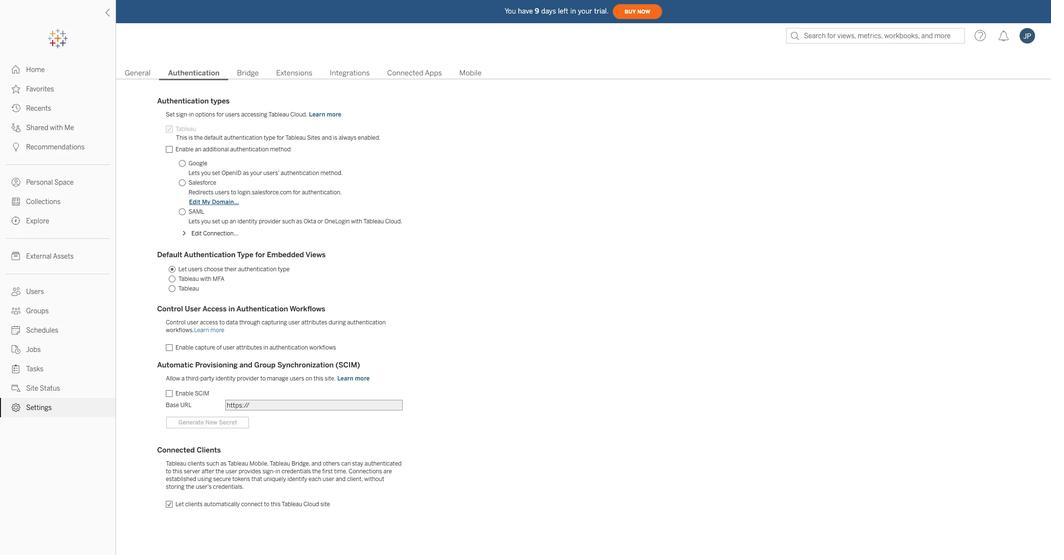 Task type: vqa. For each thing, say whether or not it's contained in the screenshot.
the your inside Google Lets you set OpenID as your users' authentication method. Salesforce Redirects users to login.salesforce.com for authentication. Edit My Domain… SAML Lets you set up an identity provider such as Okta or OneLogin with Tableau Cloud.
yes



Task type: locate. For each thing, give the bounding box(es) containing it.
2 horizontal spatial more
[[355, 375, 370, 382]]

clients for let
[[185, 501, 203, 508]]

navigation
[[116, 66, 1052, 80]]

workflows
[[310, 344, 336, 351]]

to up the established
[[166, 468, 171, 475]]

2 vertical spatial with
[[200, 276, 212, 283]]

provider
[[259, 218, 281, 225], [237, 375, 259, 382]]

0 horizontal spatial with
[[50, 124, 63, 132]]

control for control user access in authentication workflows
[[157, 305, 183, 314]]

enable for automatic
[[176, 390, 194, 397]]

1 horizontal spatial more
[[327, 111, 342, 118]]

tasks link
[[0, 359, 116, 379]]

authentication up authentication types
[[168, 69, 220, 77]]

4 by text only_f5he34f image from the top
[[12, 197, 20, 206]]

1 vertical spatial sign-
[[263, 468, 276, 475]]

is right 'this'
[[189, 135, 193, 141]]

by text only_f5he34f image left users
[[12, 287, 20, 296]]

type up method
[[264, 135, 276, 141]]

control
[[157, 305, 183, 314], [166, 319, 186, 326]]

party
[[201, 375, 215, 382]]

1 horizontal spatial cloud.
[[385, 218, 403, 225]]

by text only_f5he34f image inside shared with me "link"
[[12, 123, 20, 132]]

by text only_f5he34f image inside recents "link"
[[12, 104, 20, 113]]

provider down login.salesforce.com
[[259, 218, 281, 225]]

such up the after
[[207, 461, 219, 467]]

0 horizontal spatial is
[[189, 135, 193, 141]]

to up domain…
[[231, 189, 236, 196]]

identity down provisioning
[[216, 375, 236, 382]]

base url
[[166, 402, 192, 409]]

0 vertical spatial you
[[201, 170, 211, 177]]

0 vertical spatial option group
[[176, 159, 403, 226]]

let clients automatically connect to this tableau cloud site
[[176, 501, 330, 508]]

with inside google lets you set openid as your users' authentication method. salesforce redirects users to login.salesforce.com for authentication. edit my domain… saml lets you set up an identity provider such as okta or onelogin with tableau cloud.
[[351, 218, 362, 225]]

option group containing let users choose their authentication type
[[166, 265, 403, 294]]

your
[[578, 7, 593, 15], [250, 170, 262, 177]]

type
[[237, 251, 254, 259]]

secret
[[219, 419, 237, 426]]

7 by text only_f5he34f image from the top
[[12, 384, 20, 393]]

clients
[[188, 461, 205, 467], [185, 501, 203, 508]]

0 vertical spatial set
[[212, 170, 220, 177]]

your inside google lets you set openid as your users' authentication method. salesforce redirects users to login.salesforce.com for authentication. edit my domain… saml lets you set up an identity provider such as okta or onelogin with tableau cloud.
[[250, 170, 262, 177]]

by text only_f5he34f image
[[12, 104, 20, 113], [12, 123, 20, 132], [12, 178, 20, 187], [12, 252, 20, 261], [12, 287, 20, 296], [12, 326, 20, 335], [12, 345, 20, 354], [12, 365, 20, 374]]

1 horizontal spatial connected
[[387, 69, 424, 77]]

1 vertical spatial set
[[212, 218, 220, 225]]

by text only_f5he34f image inside the schedules link
[[12, 326, 20, 335]]

jobs
[[26, 346, 41, 354]]

0 horizontal spatial your
[[250, 170, 262, 177]]

in
[[571, 7, 577, 15], [189, 111, 194, 118], [229, 305, 235, 314], [264, 344, 268, 351], [276, 468, 280, 475]]

0 vertical spatial let
[[179, 266, 187, 273]]

by text only_f5he34f image left home
[[12, 65, 20, 74]]

0 horizontal spatial an
[[195, 146, 201, 153]]

control up workflows.
[[166, 319, 186, 326]]

3 enable from the top
[[176, 390, 194, 397]]

using
[[198, 476, 212, 483]]

by text only_f5he34f image left settings
[[12, 404, 20, 412]]

1 vertical spatial more
[[211, 327, 225, 334]]

1 horizontal spatial as
[[243, 170, 249, 177]]

0 vertical spatial more
[[327, 111, 342, 118]]

3 by text only_f5he34f image from the top
[[12, 178, 20, 187]]

let down default
[[179, 266, 187, 273]]

cloud.
[[290, 111, 308, 118], [385, 218, 403, 225]]

for
[[217, 111, 224, 118], [277, 135, 284, 141], [293, 189, 301, 196], [255, 251, 265, 259]]

explore link
[[0, 211, 116, 231]]

by text only_f5he34f image inside site status 'link'
[[12, 384, 20, 393]]

allow
[[166, 375, 180, 382]]

sign-
[[176, 111, 189, 118], [263, 468, 276, 475]]

1 horizontal spatial an
[[230, 218, 236, 225]]

enable down 'this'
[[176, 146, 194, 153]]

5 by text only_f5he34f image from the top
[[12, 287, 20, 296]]

0 vertical spatial enable
[[176, 146, 194, 153]]

user
[[185, 305, 201, 314]]

clients inside tableau clients such as tableau mobile, tableau bridge, and others can stay authenticated to this server after the user provides sign-in credentials the first time. connections are established using secure tokens that uniquely identify each user and client, without storing the user's credentials.
[[188, 461, 205, 467]]

0 vertical spatial provider
[[259, 218, 281, 225]]

1 is from the left
[[189, 135, 193, 141]]

my
[[202, 199, 211, 206]]

this inside tableau clients such as tableau mobile, tableau bridge, and others can stay authenticated to this server after the user provides sign-in credentials the first time. connections are established using secure tokens that uniquely identify each user and client, without storing the user's credentials.
[[173, 468, 183, 475]]

you up edit connection… 'dropdown button'
[[201, 218, 211, 225]]

0 horizontal spatial sign-
[[176, 111, 189, 118]]

left
[[558, 7, 569, 15]]

0 horizontal spatial learn
[[194, 327, 209, 334]]

sign- up uniquely
[[263, 468, 276, 475]]

0 vertical spatial identity
[[238, 218, 258, 225]]

favorites
[[26, 85, 54, 93]]

2 vertical spatial as
[[221, 461, 227, 467]]

authentication right "during"
[[347, 319, 386, 326]]

learn more link
[[309, 111, 342, 119], [194, 327, 225, 334], [337, 375, 370, 383]]

tableau
[[269, 111, 289, 118], [176, 126, 196, 133], [286, 135, 306, 141], [364, 218, 384, 225], [179, 276, 199, 283], [179, 285, 199, 292], [166, 461, 186, 467], [228, 461, 248, 467], [270, 461, 290, 467], [282, 501, 302, 508]]

lets down google
[[189, 170, 200, 177]]

provider down automatic provisioning and group synchronization (scim)
[[237, 375, 259, 382]]

option group
[[176, 159, 403, 226], [166, 265, 403, 294]]

2 vertical spatial enable
[[176, 390, 194, 397]]

edit my domain… link
[[189, 198, 240, 206]]

1 by text only_f5he34f image from the top
[[12, 65, 20, 74]]

0 vertical spatial connected
[[387, 69, 424, 77]]

Search for views, metrics, workbooks, and more text field
[[787, 28, 966, 44]]

home link
[[0, 60, 116, 79]]

tableau right the accessing
[[269, 111, 289, 118]]

an inside google lets you set openid as your users' authentication method. salesforce redirects users to login.salesforce.com for authentication. edit my domain… saml lets you set up an identity provider such as okta or onelogin with tableau cloud.
[[230, 218, 236, 225]]

identity right up
[[238, 218, 258, 225]]

by text only_f5he34f image inside recommendations link
[[12, 143, 20, 151]]

attributes up automatic provisioning and group synchronization (scim)
[[236, 344, 262, 351]]

for left authentication.
[[293, 189, 301, 196]]

authentication right users'
[[281, 170, 319, 177]]

1 vertical spatial type
[[278, 266, 290, 273]]

by text only_f5he34f image inside tasks link
[[12, 365, 20, 374]]

1 horizontal spatial your
[[578, 7, 593, 15]]

1 horizontal spatial such
[[282, 218, 295, 225]]

by text only_f5he34f image left tasks
[[12, 365, 20, 374]]

by text only_f5he34f image for explore
[[12, 217, 20, 225]]

user right of
[[223, 344, 235, 351]]

1 horizontal spatial this
[[271, 501, 281, 508]]

by text only_f5he34f image inside external assets link
[[12, 252, 20, 261]]

by text only_f5he34f image for personal space
[[12, 178, 20, 187]]

connected left 'apps'
[[387, 69, 424, 77]]

users'
[[264, 170, 280, 177]]

2 enable from the top
[[176, 344, 194, 351]]

authentication
[[168, 69, 220, 77], [157, 97, 209, 105], [184, 251, 236, 259], [237, 305, 288, 314]]

by text only_f5he34f image left explore
[[12, 217, 20, 225]]

0 horizontal spatial cloud.
[[290, 111, 308, 118]]

jobs link
[[0, 340, 116, 359]]

2 horizontal spatial learn
[[338, 375, 354, 382]]

generate new secret button
[[166, 417, 249, 429]]

by text only_f5he34f image for recommendations
[[12, 143, 20, 151]]

to left data
[[220, 319, 225, 326]]

with left me
[[50, 124, 63, 132]]

1 vertical spatial identity
[[216, 375, 236, 382]]

domain…
[[212, 199, 239, 206]]

trial.
[[595, 7, 609, 15]]

this right on
[[314, 375, 324, 382]]

0 vertical spatial lets
[[189, 170, 200, 177]]

authentication
[[224, 135, 263, 141], [230, 146, 269, 153], [281, 170, 319, 177], [238, 266, 277, 273], [347, 319, 386, 326], [270, 344, 308, 351]]

0 vertical spatial type
[[264, 135, 276, 141]]

enable scim
[[176, 390, 209, 397]]

1 horizontal spatial type
[[278, 266, 290, 273]]

8 by text only_f5he34f image from the top
[[12, 404, 20, 412]]

buy
[[625, 8, 636, 15]]

authentication inside sub-spaces 'tab list'
[[168, 69, 220, 77]]

1 vertical spatial your
[[250, 170, 262, 177]]

enable inside tableau this is the default authentication type for tableau sites and is always enabled. enable an additional authentication method
[[176, 146, 194, 153]]

credentials
[[282, 468, 311, 475]]

by text only_f5he34f image left collections at the left top
[[12, 197, 20, 206]]

to down group
[[260, 375, 266, 382]]

1 horizontal spatial learn
[[309, 111, 325, 118]]

external assets link
[[0, 247, 116, 266]]

0 horizontal spatial as
[[221, 461, 227, 467]]

an inside tableau this is the default authentication type for tableau sites and is always enabled. enable an additional authentication method
[[195, 146, 201, 153]]

0 vertical spatial edit
[[189, 199, 201, 206]]

you
[[201, 170, 211, 177], [201, 218, 211, 225]]

by text only_f5he34f image left schedules
[[12, 326, 20, 335]]

your left users'
[[250, 170, 262, 177]]

type inside tableau this is the default authentication type for tableau sites and is always enabled. enable an additional authentication method
[[264, 135, 276, 141]]

learn more link up "sites"
[[309, 111, 342, 119]]

1 horizontal spatial identity
[[238, 218, 258, 225]]

1 vertical spatial let
[[176, 501, 184, 508]]

control user access to data through capturing user attributes during authentication workflows.
[[166, 319, 386, 334]]

1 vertical spatial this
[[173, 468, 183, 475]]

3 by text only_f5he34f image from the top
[[12, 143, 20, 151]]

and left others
[[312, 461, 322, 467]]

1 horizontal spatial sign-
[[263, 468, 276, 475]]

2 by text only_f5he34f image from the top
[[12, 85, 20, 93]]

2 vertical spatial learn more link
[[337, 375, 370, 383]]

edit up "saml"
[[189, 199, 201, 206]]

general
[[125, 69, 151, 77]]

users up domain…
[[215, 189, 230, 196]]

you up salesforce
[[201, 170, 211, 177]]

capture
[[195, 344, 215, 351]]

tableau up uniquely
[[270, 461, 290, 467]]

0 horizontal spatial identity
[[216, 375, 236, 382]]

1 vertical spatial you
[[201, 218, 211, 225]]

2 by text only_f5he34f image from the top
[[12, 123, 20, 132]]

0 horizontal spatial connected
[[157, 446, 195, 455]]

6 by text only_f5he34f image from the top
[[12, 307, 20, 315]]

base
[[166, 402, 179, 409]]

1 vertical spatial with
[[351, 218, 362, 225]]

by text only_f5he34f image inside the jobs link
[[12, 345, 20, 354]]

1 vertical spatial control
[[166, 319, 186, 326]]

attributes
[[302, 319, 328, 326], [236, 344, 262, 351]]

cloud
[[304, 501, 319, 508]]

authentication up capturing
[[237, 305, 288, 314]]

an
[[195, 146, 201, 153], [230, 218, 236, 225]]

enable for control
[[176, 344, 194, 351]]

0 vertical spatial cloud.
[[290, 111, 308, 118]]

clients down user's
[[185, 501, 203, 508]]

by text only_f5he34f image inside settings link
[[12, 404, 20, 412]]

by text only_f5he34f image for groups
[[12, 307, 20, 315]]

authentication down the set sign-in options for users accessing tableau cloud. learn more
[[224, 135, 263, 141]]

user down workflows
[[289, 319, 300, 326]]

set
[[166, 111, 175, 118]]

identity inside google lets you set openid as your users' authentication method. salesforce redirects users to login.salesforce.com for authentication. edit my domain… saml lets you set up an identity provider such as okta or onelogin with tableau cloud.
[[238, 218, 258, 225]]

set left openid
[[212, 170, 220, 177]]

learn down the (scim)
[[338, 375, 354, 382]]

home
[[26, 66, 45, 74]]

0 horizontal spatial this
[[173, 468, 183, 475]]

edit
[[189, 199, 201, 206], [192, 230, 202, 237]]

by text only_f5he34f image for recents
[[12, 104, 20, 113]]

is left always
[[333, 135, 338, 141]]

with down the choose
[[200, 276, 212, 283]]

8 by text only_f5he34f image from the top
[[12, 365, 20, 374]]

an up google
[[195, 146, 201, 153]]

this up the established
[[173, 468, 183, 475]]

favorites link
[[0, 79, 116, 99]]

0 vertical spatial clients
[[188, 461, 205, 467]]

by text only_f5he34f image left recommendations
[[12, 143, 20, 151]]

0 horizontal spatial more
[[211, 327, 225, 334]]

2 vertical spatial learn
[[338, 375, 354, 382]]

more up always
[[327, 111, 342, 118]]

by text only_f5he34f image inside 'explore' link
[[12, 217, 20, 225]]

control left user
[[157, 305, 183, 314]]

me
[[65, 124, 74, 132]]

in up data
[[229, 305, 235, 314]]

0 vertical spatial your
[[578, 7, 593, 15]]

type
[[264, 135, 276, 141], [278, 266, 290, 273]]

users inside let users choose their authentication type tableau with mfa tableau
[[188, 266, 203, 273]]

1 vertical spatial learn
[[194, 327, 209, 334]]

enable
[[176, 146, 194, 153], [176, 344, 194, 351], [176, 390, 194, 397]]

main content
[[116, 48, 1052, 555]]

0 horizontal spatial such
[[207, 461, 219, 467]]

by text only_f5he34f image left recents
[[12, 104, 20, 113]]

control inside control user access to data through capturing user attributes during authentication workflows.
[[166, 319, 186, 326]]

2 horizontal spatial with
[[351, 218, 362, 225]]

cloud. inside google lets you set openid as your users' authentication method. salesforce redirects users to login.salesforce.com for authentication. edit my domain… saml lets you set up an identity provider such as okta or onelogin with tableau cloud.
[[385, 218, 403, 225]]

by text only_f5he34f image inside collections link
[[12, 197, 20, 206]]

1 horizontal spatial attributes
[[302, 319, 328, 326]]

1 vertical spatial clients
[[185, 501, 203, 508]]

enable up url
[[176, 390, 194, 397]]

sign- right set
[[176, 111, 189, 118]]

0 vertical spatial with
[[50, 124, 63, 132]]

uniquely
[[264, 476, 286, 483]]

2 horizontal spatial as
[[296, 218, 302, 225]]

user's
[[196, 484, 212, 491]]

your for users'
[[250, 170, 262, 177]]

1 vertical spatial lets
[[189, 218, 200, 225]]

method.
[[321, 170, 343, 177]]

default authentication type for embedded views
[[157, 251, 326, 259]]

authentication down type
[[238, 266, 277, 273]]

1 vertical spatial cloud.
[[385, 218, 403, 225]]

by text only_f5he34f image left shared
[[12, 123, 20, 132]]

an right up
[[230, 218, 236, 225]]

1 you from the top
[[201, 170, 211, 177]]

2 vertical spatial more
[[355, 375, 370, 382]]

learn more link for control user access in authentication workflows
[[194, 327, 225, 334]]

onelogin
[[325, 218, 350, 225]]

by text only_f5he34f image
[[12, 65, 20, 74], [12, 85, 20, 93], [12, 143, 20, 151], [12, 197, 20, 206], [12, 217, 20, 225], [12, 307, 20, 315], [12, 384, 20, 393], [12, 404, 20, 412]]

and
[[322, 135, 332, 141], [240, 361, 253, 370], [312, 461, 322, 467], [336, 476, 346, 483]]

by text only_f5he34f image inside groups link
[[12, 307, 20, 315]]

0 vertical spatial as
[[243, 170, 249, 177]]

6 by text only_f5he34f image from the top
[[12, 326, 20, 335]]

in up uniquely
[[276, 468, 280, 475]]

1 vertical spatial enable
[[176, 344, 194, 351]]

by text only_f5he34f image inside users "link"
[[12, 287, 20, 296]]

tableau right onelogin
[[364, 218, 384, 225]]

to inside google lets you set openid as your users' authentication method. salesforce redirects users to login.salesforce.com for authentication. edit my domain… saml lets you set up an identity provider such as okta or onelogin with tableau cloud.
[[231, 189, 236, 196]]

1 horizontal spatial is
[[333, 135, 338, 141]]

shared with me link
[[0, 118, 116, 137]]

let
[[179, 266, 187, 273], [176, 501, 184, 508]]

1 vertical spatial learn more link
[[194, 327, 225, 334]]

1 vertical spatial connected
[[157, 446, 195, 455]]

7 by text only_f5he34f image from the top
[[12, 345, 20, 354]]

views
[[306, 251, 326, 259]]

learn more link down the (scim)
[[337, 375, 370, 383]]

through
[[239, 319, 260, 326]]

in right 'left'
[[571, 7, 577, 15]]

None text field
[[225, 400, 403, 411]]

5 by text only_f5he34f image from the top
[[12, 217, 20, 225]]

by text only_f5he34f image inside favorites link
[[12, 85, 20, 93]]

by text only_f5he34f image for collections
[[12, 197, 20, 206]]

1 vertical spatial edit
[[192, 230, 202, 237]]

1 by text only_f5he34f image from the top
[[12, 104, 20, 113]]

1 vertical spatial option group
[[166, 265, 403, 294]]

users left the choose
[[188, 266, 203, 273]]

let down storing in the left of the page
[[176, 501, 184, 508]]

0 vertical spatial attributes
[[302, 319, 328, 326]]

edit down "saml"
[[192, 230, 202, 237]]

1 vertical spatial an
[[230, 218, 236, 225]]

0 vertical spatial an
[[195, 146, 201, 153]]

type down embedded
[[278, 266, 290, 273]]

let inside let users choose their authentication type tableau with mfa tableau
[[179, 266, 187, 273]]

connected for connected clients
[[157, 446, 195, 455]]

by text only_f5he34f image for tasks
[[12, 365, 20, 374]]

4 by text only_f5he34f image from the top
[[12, 252, 20, 261]]

choose
[[204, 266, 223, 273]]

let for let users choose their authentication type tableau with mfa tableau
[[179, 266, 187, 273]]

2 vertical spatial this
[[271, 501, 281, 508]]

tableau left "sites"
[[286, 135, 306, 141]]

connected up server
[[157, 446, 195, 455]]

by text only_f5he34f image left the 'groups'
[[12, 307, 20, 315]]

such inside google lets you set openid as your users' authentication method. salesforce redirects users to login.salesforce.com for authentication. edit my domain… saml lets you set up an identity provider such as okta or onelogin with tableau cloud.
[[282, 218, 295, 225]]

0 vertical spatial such
[[282, 218, 295, 225]]

1 vertical spatial such
[[207, 461, 219, 467]]

learn down access
[[194, 327, 209, 334]]

for inside google lets you set openid as your users' authentication method. salesforce redirects users to login.salesforce.com for authentication. edit my domain… saml lets you set up an identity provider such as okta or onelogin with tableau cloud.
[[293, 189, 301, 196]]

clients for tableau
[[188, 461, 205, 467]]

enable down workflows.
[[176, 344, 194, 351]]

1 horizontal spatial with
[[200, 276, 212, 283]]

navigation containing general
[[116, 66, 1052, 80]]

attributes down workflows
[[302, 319, 328, 326]]

users left on
[[290, 375, 304, 382]]

more down access
[[211, 327, 225, 334]]

more down the (scim)
[[355, 375, 370, 382]]

have
[[518, 7, 533, 15]]

and down time.
[[336, 476, 346, 483]]

recommendations
[[26, 143, 85, 151]]

0 vertical spatial control
[[157, 305, 183, 314]]

set left up
[[212, 218, 220, 225]]

0 horizontal spatial attributes
[[236, 344, 262, 351]]

redirects
[[189, 189, 214, 196]]

personal
[[26, 179, 53, 187]]

recents link
[[0, 99, 116, 118]]

option group containing google
[[176, 159, 403, 226]]

0 horizontal spatial type
[[264, 135, 276, 141]]

by text only_f5he34f image inside personal space link
[[12, 178, 20, 187]]

0 vertical spatial this
[[314, 375, 324, 382]]

as up secure
[[221, 461, 227, 467]]

scim
[[195, 390, 209, 397]]

in inside tableau clients such as tableau mobile, tableau bridge, and others can stay authenticated to this server after the user provides sign-in credentials the first time. connections are established using secure tokens that uniquely identify each user and client, without storing the user's credentials.
[[276, 468, 280, 475]]

1 enable from the top
[[176, 146, 194, 153]]

by text only_f5he34f image inside home link
[[12, 65, 20, 74]]

0 vertical spatial learn more link
[[309, 111, 342, 119]]

generate
[[179, 419, 204, 426]]

1 vertical spatial attributes
[[236, 344, 262, 351]]

connected inside sub-spaces 'tab list'
[[387, 69, 424, 77]]

your left trial.
[[578, 7, 593, 15]]

as right openid
[[243, 170, 249, 177]]

the left default
[[194, 135, 203, 141]]

2 is from the left
[[333, 135, 338, 141]]

workflows.
[[166, 327, 194, 334]]



Task type: describe. For each thing, give the bounding box(es) containing it.
allow a third-party identity provider to manage users on this site. learn more
[[166, 375, 370, 382]]

and left group
[[240, 361, 253, 370]]

navigation panel element
[[0, 29, 116, 418]]

tableau clients such as tableau mobile, tableau bridge, and others can stay authenticated to this server after the user provides sign-in credentials the first time. connections are established using secure tokens that uniquely identify each user and client, without storing the user's credentials.
[[166, 461, 402, 491]]

1 lets from the top
[[189, 170, 200, 177]]

clients
[[197, 446, 221, 455]]

by text only_f5he34f image for settings
[[12, 404, 20, 412]]

tableau up 'this'
[[176, 126, 196, 133]]

2 you from the top
[[201, 218, 211, 225]]

to inside control user access to data through capturing user attributes during authentication workflows.
[[220, 319, 225, 326]]

openid
[[222, 170, 242, 177]]

authentication types
[[157, 97, 230, 105]]

during
[[329, 319, 346, 326]]

such inside tableau clients such as tableau mobile, tableau bridge, and others can stay authenticated to this server after the user provides sign-in credentials the first time. connections are established using secure tokens that uniquely identify each user and client, without storing the user's credentials.
[[207, 461, 219, 467]]

user up secure
[[226, 468, 237, 475]]

stay
[[352, 461, 364, 467]]

google
[[189, 160, 207, 167]]

groups
[[26, 307, 49, 315]]

are
[[384, 468, 392, 475]]

tableau left cloud
[[282, 501, 302, 508]]

for down types
[[217, 111, 224, 118]]

control for control user access to data through capturing user attributes during authentication workflows.
[[166, 319, 186, 326]]

enabled.
[[358, 135, 381, 141]]

generate new secret
[[179, 419, 237, 426]]

up
[[222, 218, 228, 225]]

2 lets from the top
[[189, 218, 200, 225]]

users inside google lets you set openid as your users' authentication method. salesforce redirects users to login.salesforce.com for authentication. edit my domain… saml lets you set up an identity provider such as okta or onelogin with tableau cloud.
[[215, 189, 230, 196]]

automatically
[[204, 501, 240, 508]]

2 set from the top
[[212, 218, 220, 225]]

type inside let users choose their authentication type tableau with mfa tableau
[[278, 266, 290, 273]]

by text only_f5he34f image for external assets
[[12, 252, 20, 261]]

authentication inside google lets you set openid as your users' authentication method. salesforce redirects users to login.salesforce.com for authentication. edit my domain… saml lets you set up an identity provider such as okta or onelogin with tableau cloud.
[[281, 170, 319, 177]]

2 horizontal spatial this
[[314, 375, 324, 382]]

by text only_f5he34f image for jobs
[[12, 345, 20, 354]]

tableau this is the default authentication type for tableau sites and is always enabled. enable an additional authentication method
[[176, 126, 381, 153]]

settings
[[26, 404, 52, 412]]

in up group
[[264, 344, 268, 351]]

authentication up set
[[157, 97, 209, 105]]

by text only_f5he34f image for users
[[12, 287, 20, 296]]

accessing
[[241, 111, 268, 118]]

authenticated
[[365, 461, 402, 467]]

now
[[638, 8, 651, 15]]

authentication up the choose
[[184, 251, 236, 259]]

edit connection…
[[192, 230, 238, 237]]

let users choose their authentication type tableau with mfa tableau
[[179, 266, 290, 292]]

first
[[322, 468, 333, 475]]

in down authentication types
[[189, 111, 194, 118]]

tableau up provides
[[228, 461, 248, 467]]

enable capture of user attributes in authentication workflows
[[176, 344, 336, 351]]

group
[[254, 361, 276, 370]]

user down user
[[187, 319, 199, 326]]

salesforce
[[189, 179, 216, 186]]

tasks
[[26, 365, 44, 374]]

by text only_f5he34f image for shared with me
[[12, 123, 20, 132]]

data
[[226, 319, 238, 326]]

the up secure
[[216, 468, 224, 475]]

server
[[184, 468, 200, 475]]

without
[[364, 476, 385, 483]]

site
[[321, 501, 330, 508]]

capturing
[[262, 319, 287, 326]]

edit inside edit connection… 'dropdown button'
[[192, 230, 202, 237]]

connect
[[241, 501, 263, 508]]

authentication up synchronization
[[270, 344, 308, 351]]

external assets
[[26, 253, 74, 261]]

url
[[180, 402, 192, 409]]

as inside tableau clients such as tableau mobile, tableau bridge, and others can stay authenticated to this server after the user provides sign-in credentials the first time. connections are established using secure tokens that uniquely identify each user and client, without storing the user's credentials.
[[221, 461, 227, 467]]

1 set from the top
[[212, 170, 220, 177]]

with inside let users choose their authentication type tableau with mfa tableau
[[200, 276, 212, 283]]

that
[[252, 476, 262, 483]]

bridge
[[237, 69, 259, 77]]

shared with me
[[26, 124, 74, 132]]

edit connection… button
[[179, 228, 240, 239]]

0 vertical spatial sign-
[[176, 111, 189, 118]]

default
[[204, 135, 223, 141]]

sites
[[307, 135, 321, 141]]

connected apps
[[387, 69, 442, 77]]

days
[[542, 7, 557, 15]]

recommendations link
[[0, 137, 116, 157]]

site status
[[26, 385, 60, 393]]

users
[[26, 288, 44, 296]]

edit inside google lets you set openid as your users' authentication method. salesforce redirects users to login.salesforce.com for authentication. edit my domain… saml lets you set up an identity provider such as okta or onelogin with tableau cloud.
[[189, 199, 201, 206]]

to right connect
[[264, 501, 270, 508]]

none text field inside main content
[[225, 400, 403, 411]]

for inside tableau this is the default authentication type for tableau sites and is always enabled. enable an additional authentication method
[[277, 135, 284, 141]]

personal space link
[[0, 173, 116, 192]]

after
[[202, 468, 214, 475]]

method
[[270, 146, 291, 153]]

login.salesforce.com
[[238, 189, 292, 196]]

for right type
[[255, 251, 265, 259]]

by text only_f5he34f image for home
[[12, 65, 20, 74]]

authentication inside control user access to data through capturing user attributes during authentication workflows.
[[347, 319, 386, 326]]

space
[[54, 179, 74, 187]]

with inside "link"
[[50, 124, 63, 132]]

the down the established
[[186, 484, 195, 491]]

always
[[339, 135, 357, 141]]

tableau inside google lets you set openid as your users' authentication method. salesforce redirects users to login.salesforce.com for authentication. edit my domain… saml lets you set up an identity provider such as okta or onelogin with tableau cloud.
[[364, 218, 384, 225]]

by text only_f5he34f image for site status
[[12, 384, 20, 393]]

authentication up openid
[[230, 146, 269, 153]]

9
[[535, 7, 540, 15]]

tableau up user
[[179, 285, 199, 292]]

integrations
[[330, 69, 370, 77]]

authentication inside let users choose their authentication type tableau with mfa tableau
[[238, 266, 277, 273]]

the inside tableau this is the default authentication type for tableau sites and is always enabled. enable an additional authentication method
[[194, 135, 203, 141]]

bridge,
[[292, 461, 310, 467]]

connected for connected apps
[[387, 69, 424, 77]]

of
[[217, 344, 222, 351]]

main content containing general
[[116, 48, 1052, 555]]

users down types
[[225, 111, 240, 118]]

tableau up the established
[[166, 461, 186, 467]]

sub-spaces tab list
[[116, 68, 1052, 80]]

manage
[[267, 375, 289, 382]]

additional
[[203, 146, 229, 153]]

explore
[[26, 217, 49, 225]]

1 vertical spatial as
[[296, 218, 302, 225]]

default
[[157, 251, 182, 259]]

established
[[166, 476, 196, 483]]

buy now
[[625, 8, 651, 15]]

credentials.
[[213, 484, 244, 491]]

your for trial.
[[578, 7, 593, 15]]

collections link
[[0, 192, 116, 211]]

by text only_f5he34f image for schedules
[[12, 326, 20, 335]]

users link
[[0, 282, 116, 301]]

connections
[[349, 468, 382, 475]]

attributes inside control user access to data through capturing user attributes during authentication workflows.
[[302, 319, 328, 326]]

user down first
[[323, 476, 335, 483]]

tableau left mfa
[[179, 276, 199, 283]]

site.
[[325, 375, 336, 382]]

storing
[[166, 484, 185, 491]]

mobile
[[460, 69, 482, 77]]

external
[[26, 253, 52, 261]]

third-
[[186, 375, 201, 382]]

main navigation. press the up and down arrow keys to access links. element
[[0, 60, 116, 418]]

you
[[505, 7, 516, 15]]

extensions
[[276, 69, 313, 77]]

and inside tableau this is the default authentication type for tableau sites and is always enabled. enable an additional authentication method
[[322, 135, 332, 141]]

learn more link for automatic provisioning and group synchronization (scim)
[[337, 375, 370, 383]]

google lets you set openid as your users' authentication method. salesforce redirects users to login.salesforce.com for authentication. edit my domain… saml lets you set up an identity provider such as okta or onelogin with tableau cloud.
[[189, 160, 403, 225]]

the up each
[[312, 468, 321, 475]]

automatic
[[157, 361, 193, 370]]

schedules link
[[0, 321, 116, 340]]

provisioning
[[195, 361, 238, 370]]

learn more link for authentication types
[[309, 111, 342, 119]]

can
[[342, 461, 351, 467]]

1 vertical spatial provider
[[237, 375, 259, 382]]

let for let clients automatically connect to this tableau cloud site
[[176, 501, 184, 508]]

shared
[[26, 124, 48, 132]]

recents
[[26, 105, 51, 113]]

personal space
[[26, 179, 74, 187]]

okta
[[304, 218, 316, 225]]

provider inside google lets you set openid as your users' authentication method. salesforce redirects users to login.salesforce.com for authentication. edit my domain… saml lets you set up an identity provider such as okta or onelogin with tableau cloud.
[[259, 218, 281, 225]]

by text only_f5he34f image for favorites
[[12, 85, 20, 93]]

control user access in authentication workflows
[[157, 305, 326, 314]]

set sign-in options for users accessing tableau cloud. learn more
[[166, 111, 342, 118]]

0 vertical spatial learn
[[309, 111, 325, 118]]

saml
[[189, 209, 205, 215]]

to inside tableau clients such as tableau mobile, tableau bridge, and others can stay authenticated to this server after the user provides sign-in credentials the first time. connections are established using secure tokens that uniquely identify each user and client, without storing the user's credentials.
[[166, 468, 171, 475]]

this
[[176, 135, 187, 141]]

sign- inside tableau clients such as tableau mobile, tableau bridge, and others can stay authenticated to this server after the user provides sign-in credentials the first time. connections are established using secure tokens that uniquely identify each user and client, without storing the user's credentials.
[[263, 468, 276, 475]]

you have 9 days left in your trial.
[[505, 7, 609, 15]]

client,
[[347, 476, 363, 483]]



